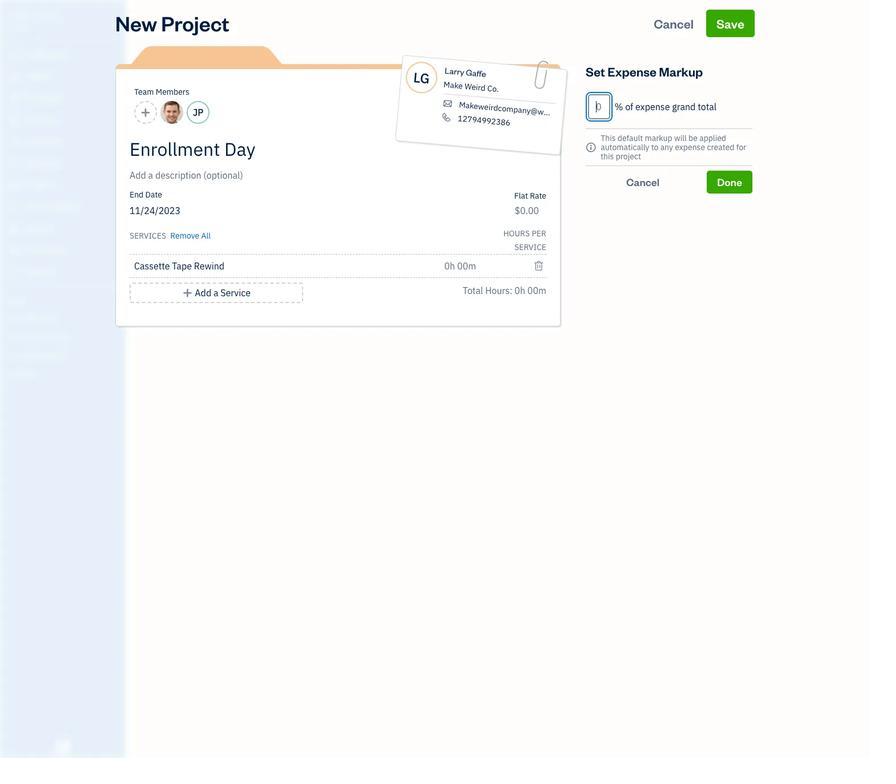 Task type: vqa. For each thing, say whether or not it's contained in the screenshot.
THE —
no



Task type: describe. For each thing, give the bounding box(es) containing it.
services
[[130, 231, 166, 241]]

a
[[214, 287, 219, 299]]

0h 00m text field
[[445, 261, 477, 272]]

larry gaffe make weird co.
[[444, 65, 500, 94]]

inc
[[44, 10, 60, 22]]

team members image
[[9, 314, 122, 323]]

total
[[698, 101, 717, 113]]

Project Description text field
[[130, 169, 444, 182]]

total hours: 0h 00m
[[463, 285, 547, 297]]

lg
[[413, 68, 431, 87]]

chart image
[[7, 245, 21, 257]]

will
[[675, 133, 687, 143]]

larry
[[445, 65, 465, 78]]

markup
[[660, 63, 704, 79]]

jp
[[193, 107, 204, 118]]

timer image
[[7, 202, 21, 213]]

remove
[[171, 231, 200, 241]]

info image
[[586, 141, 597, 154]]

co.
[[487, 83, 500, 94]]

automatically
[[601, 142, 650, 153]]

be
[[689, 133, 698, 143]]

flat
[[515, 191, 529, 201]]

money image
[[7, 223, 21, 235]]

add team member image
[[140, 106, 151, 119]]

markup
[[646, 133, 673, 143]]

make
[[444, 79, 464, 91]]

applied
[[700, 133, 727, 143]]

rate
[[530, 191, 547, 201]]

this default markup will be applied automatically to any expense created for this project
[[601, 133, 747, 162]]

set
[[586, 63, 606, 79]]

new project
[[115, 10, 230, 37]]

makeweirdcompany@weird.co
[[459, 100, 569, 119]]

to
[[652, 142, 659, 153]]

created
[[708, 142, 735, 153]]

rewind
[[194, 261, 225, 272]]

save
[[717, 15, 745, 31]]

Amount (USD) text field
[[515, 205, 540, 217]]

Project Name text field
[[130, 138, 444, 161]]

gaffe
[[466, 67, 487, 80]]

members
[[156, 87, 190, 97]]

expense image
[[7, 158, 21, 170]]

expense
[[608, 63, 657, 79]]

client image
[[7, 71, 21, 83]]

end
[[130, 190, 144, 200]]

add
[[195, 287, 212, 299]]

invoice image
[[7, 115, 21, 126]]

weird
[[465, 81, 486, 93]]

add a service
[[195, 287, 251, 299]]

team members
[[134, 87, 190, 97]]

set expense markup
[[586, 63, 704, 79]]

this
[[601, 133, 616, 143]]

cassette
[[134, 261, 170, 272]]

of
[[626, 101, 634, 113]]

end date
[[130, 190, 162, 200]]



Task type: locate. For each thing, give the bounding box(es) containing it.
date
[[145, 190, 162, 200]]

cancel button up markup
[[644, 10, 705, 37]]

report image
[[7, 267, 21, 278]]

1 vertical spatial cancel
[[627, 175, 660, 189]]

% of expense grand total
[[615, 101, 717, 113]]

service
[[515, 242, 547, 253]]

payment image
[[7, 137, 21, 148]]

expense inside this default markup will be applied automatically to any expense created for this project
[[676, 142, 706, 153]]

cancel
[[654, 15, 694, 31], [627, 175, 660, 189]]

cancel button down project on the top of the page
[[586, 171, 701, 194]]

turtle inc owner
[[9, 10, 60, 31]]

default
[[618, 133, 644, 143]]

settings image
[[9, 369, 122, 378]]

End date in  format text field
[[130, 205, 338, 217]]

add a service button
[[130, 283, 304, 303]]

apps image
[[9, 296, 122, 305]]

bank connections image
[[9, 351, 122, 360]]

freshbooks image
[[54, 741, 72, 754]]

12794992386
[[458, 113, 511, 128]]

0 vertical spatial cancel button
[[644, 10, 705, 37]]

service
[[221, 287, 251, 299]]

save button
[[707, 10, 756, 37]]

%
[[615, 101, 624, 113]]

0 vertical spatial expense
[[636, 101, 671, 113]]

1 horizontal spatial expense
[[676, 142, 706, 153]]

plus image
[[182, 286, 193, 300]]

hours per service
[[504, 229, 547, 253]]

hours
[[504, 229, 530, 239]]

expense right of
[[636, 101, 671, 113]]

dashboard image
[[7, 50, 21, 61]]

grand
[[673, 101, 696, 113]]

expense
[[636, 101, 671, 113], [676, 142, 706, 153]]

this
[[601, 151, 615, 162]]

0 horizontal spatial expense
[[636, 101, 671, 113]]

cancel up markup
[[654, 15, 694, 31]]

all
[[201, 231, 211, 241]]

estimate image
[[7, 93, 21, 105]]

phone image
[[441, 112, 453, 122]]

cancel button
[[644, 10, 705, 37], [586, 171, 701, 194]]

new
[[115, 10, 157, 37]]

0 vertical spatial cancel
[[654, 15, 694, 31]]

project image
[[7, 180, 21, 191]]

for
[[737, 142, 747, 153]]

cassette tape rewind
[[134, 261, 225, 272]]

team
[[134, 87, 154, 97]]

remove all button
[[168, 227, 211, 243]]

flat rate
[[515, 191, 547, 201]]

per
[[532, 229, 547, 239]]

1 vertical spatial cancel button
[[586, 171, 701, 194]]

cancel down project on the top of the page
[[627, 175, 660, 189]]

remove project service image
[[534, 259, 545, 273]]

envelope image
[[442, 99, 454, 109]]

main element
[[0, 0, 154, 759]]

items and services image
[[9, 333, 122, 342]]

0 text field
[[589, 94, 611, 119]]

done button
[[708, 171, 753, 194]]

any
[[661, 142, 674, 153]]

1 vertical spatial expense
[[676, 142, 706, 153]]

turtle
[[9, 10, 42, 22]]

services remove all
[[130, 231, 211, 241]]

0h
[[515, 285, 526, 297]]

project
[[161, 10, 230, 37]]

00m
[[528, 285, 547, 297]]

hours:
[[486, 285, 513, 297]]

expense right the any
[[676, 142, 706, 153]]

owner
[[9, 23, 30, 31]]

total
[[463, 285, 484, 297]]

done
[[718, 175, 743, 189]]

project
[[616, 151, 642, 162]]

tape
[[172, 261, 192, 272]]



